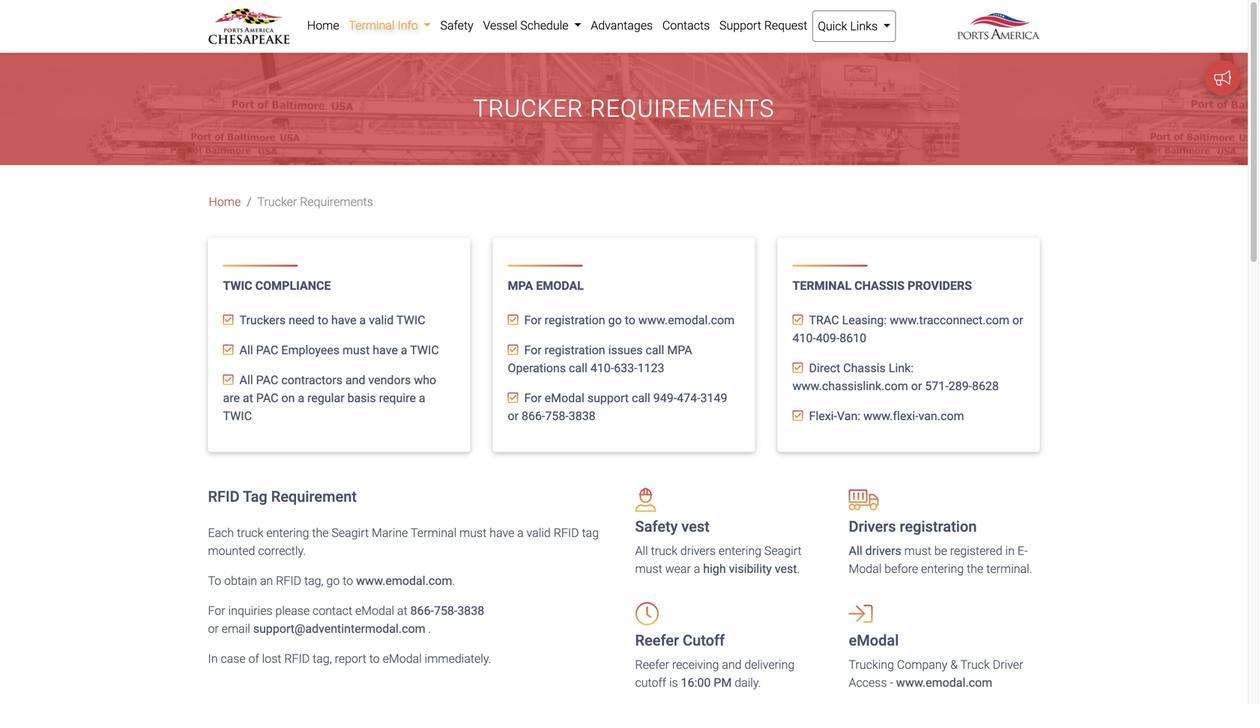 Task type: locate. For each thing, give the bounding box(es) containing it.
drivers registration
[[849, 519, 977, 536]]

emodal inside for inquiries please contact emodal at 866-758-3838 or email support@adventintermodal.com .
[[355, 604, 395, 619]]

. down each truck entering the seagirt marine terminal must have a valid rfid tag mounted correctly.
[[452, 574, 455, 589]]

emodal
[[536, 279, 584, 293], [545, 391, 585, 406], [355, 604, 395, 619], [849, 633, 899, 650], [383, 652, 422, 667]]

contact
[[313, 604, 353, 619]]

0 horizontal spatial drivers
[[681, 544, 716, 559]]

1 horizontal spatial the
[[967, 562, 984, 577]]

0 horizontal spatial home
[[209, 195, 241, 209]]

check square image left direct
[[793, 362, 804, 374]]

check square image for for registration go to
[[508, 314, 519, 326]]

safety left vessel
[[441, 18, 474, 33]]

call right operations
[[569, 361, 588, 376]]

all up are on the bottom
[[240, 373, 253, 388]]

1 vertical spatial at
[[397, 604, 408, 619]]

terminal right marine
[[411, 526, 457, 541]]

all pac employees must have a twic
[[240, 343, 439, 358]]

call for support
[[632, 391, 651, 406]]

0 horizontal spatial .
[[429, 622, 431, 637]]

a up vendors
[[401, 343, 408, 358]]

registration for drivers registration
[[900, 519, 977, 536]]

or inside direct chassis link: www.chassislink.com or 571-289-8628
[[912, 379, 923, 394]]

www.flexi-van.com link
[[864, 409, 965, 424]]

check square image left trac
[[793, 314, 804, 326]]

all inside all pac contractors and vendors who are at pac on a regular basis require a twic
[[240, 373, 253, 388]]

terminal inside each truck entering the seagirt marine terminal must have a valid rfid tag mounted correctly.
[[411, 526, 457, 541]]

www.emodal.com link for emodal
[[897, 676, 993, 691]]

registered
[[951, 544, 1003, 559]]

rfid tag requirement
[[208, 489, 357, 506]]

vest up all truck drivers entering seagirt must wear a
[[682, 519, 710, 536]]

0 vertical spatial at
[[243, 391, 253, 406]]

registration up operations
[[545, 343, 606, 358]]

terminal info link
[[344, 10, 436, 40]]

1 vertical spatial valid
[[527, 526, 551, 541]]

1 vertical spatial 3838
[[458, 604, 485, 619]]

valid left tag
[[527, 526, 551, 541]]

terminal left info
[[349, 18, 395, 33]]

0 horizontal spatial trucker
[[258, 195, 297, 209]]

check square image left the truckers
[[223, 314, 234, 326]]

seagirt left marine
[[332, 526, 369, 541]]

0 horizontal spatial safety
[[441, 18, 474, 33]]

and inside reefer receiving and delivering cutoff is
[[722, 658, 742, 673]]

2 vertical spatial pac
[[256, 391, 279, 406]]

1 horizontal spatial drivers
[[866, 544, 902, 559]]

the inside each truck entering the seagirt marine terminal must have a valid rfid tag mounted correctly.
[[312, 526, 329, 541]]

to up 'contact' on the left
[[343, 574, 353, 589]]

1 pac from the top
[[256, 343, 279, 358]]

vendors
[[369, 373, 411, 388]]

registration inside "for registration issues call mpa operations call"
[[545, 343, 606, 358]]

mpa
[[508, 279, 533, 293], [668, 343, 693, 358]]

check square image down operations
[[508, 392, 519, 404]]

seagirt
[[332, 526, 369, 541], [765, 544, 802, 559]]

the down registered
[[967, 562, 984, 577]]

0 vertical spatial registration
[[545, 313, 606, 328]]

seagirt inside each truck entering the seagirt marine terminal must have a valid rfid tag mounted correctly.
[[332, 526, 369, 541]]

registration up be in the bottom right of the page
[[900, 519, 977, 536]]

or inside trac leasing: www.tracconnect.com or 410-409-8610
[[1013, 313, 1024, 328]]

www.emodal.com up 1123 at the bottom of page
[[639, 313, 735, 328]]

and up basis
[[346, 373, 366, 388]]

www.chassislink.com
[[793, 379, 909, 394]]

or left email
[[208, 622, 219, 637]]

0 vertical spatial 758-
[[545, 409, 569, 424]]

all up "modal" on the bottom right of page
[[849, 544, 863, 559]]

must inside each truck entering the seagirt marine terminal must have a valid rfid tag mounted correctly.
[[460, 526, 487, 541]]

all drivers
[[849, 544, 902, 559]]

for inside "for registration issues call mpa operations call"
[[525, 343, 542, 358]]

tag, up 'contact' on the left
[[304, 574, 324, 589]]

.
[[798, 562, 800, 577], [452, 574, 455, 589], [429, 622, 431, 637]]

case
[[221, 652, 246, 667]]

1 horizontal spatial valid
[[527, 526, 551, 541]]

check square image up operations
[[508, 344, 519, 356]]

0 vertical spatial pac
[[256, 343, 279, 358]]

mpa emodal
[[508, 279, 584, 293]]

0 vertical spatial safety
[[441, 18, 474, 33]]

866-758-3838 link down operations
[[522, 409, 596, 424]]

1 horizontal spatial mpa
[[668, 343, 693, 358]]

633-
[[614, 361, 638, 376]]

0 horizontal spatial 866-
[[411, 604, 434, 619]]

lost
[[262, 652, 282, 667]]

reefer inside reefer receiving and delivering cutoff is
[[636, 658, 670, 673]]

. up immediately.
[[429, 622, 431, 637]]

www.emodal.com link down each truck entering the seagirt marine terminal must have a valid rfid tag mounted correctly.
[[356, 574, 452, 589]]

at right are on the bottom
[[243, 391, 253, 406]]

or inside the for emodal support call 949-474-3149 or 866-758-3838
[[508, 409, 519, 424]]

16:00
[[681, 676, 711, 691]]

pac left contractors
[[256, 373, 279, 388]]

0 horizontal spatial 758-
[[434, 604, 458, 619]]

terminal
[[349, 18, 395, 33], [793, 279, 852, 293], [411, 526, 457, 541]]

0 vertical spatial www.emodal.com
[[639, 313, 735, 328]]

www.emodal.com link up 1123 at the bottom of page
[[639, 313, 735, 328]]

0 vertical spatial www.emodal.com link
[[639, 313, 735, 328]]

1 horizontal spatial have
[[373, 343, 398, 358]]

chassis up www.chassislink.com
[[844, 361, 886, 376]]

truck inside each truck entering the seagirt marine terminal must have a valid rfid tag mounted correctly.
[[237, 526, 264, 541]]

truckers
[[240, 313, 286, 328]]

1 vertical spatial 866-758-3838 link
[[411, 604, 485, 619]]

1 horizontal spatial 410-
[[793, 331, 817, 346]]

for for for inquiries please contact emodal at 866-758-3838 or email support@adventintermodal.com .
[[208, 604, 225, 619]]

0 vertical spatial terminal
[[349, 18, 395, 33]]

866-758-3838 link up immediately.
[[411, 604, 485, 619]]

1 reefer from the top
[[636, 633, 680, 650]]

1 horizontal spatial seagirt
[[765, 544, 802, 559]]

1 drivers from the left
[[681, 544, 716, 559]]

truck up mounted
[[237, 526, 264, 541]]

tag,
[[304, 574, 324, 589], [313, 652, 332, 667]]

1 horizontal spatial 866-
[[522, 409, 545, 424]]

3838 up immediately.
[[458, 604, 485, 619]]

requirement
[[271, 489, 357, 506]]

is
[[670, 676, 678, 691]]

1 horizontal spatial requirements
[[590, 95, 775, 123]]

daily.
[[735, 676, 762, 691]]

0 vertical spatial and
[[346, 373, 366, 388]]

all for all drivers
[[849, 544, 863, 559]]

check square image
[[508, 314, 519, 326], [223, 344, 234, 356], [223, 374, 234, 386], [793, 410, 804, 422]]

www.tracconnect.com
[[890, 313, 1010, 328]]

2 horizontal spatial entering
[[922, 562, 965, 577]]

0 horizontal spatial trucker requirements
[[258, 195, 373, 209]]

call left the 949-
[[632, 391, 651, 406]]

truck inside all truck drivers entering seagirt must wear a
[[651, 544, 678, 559]]

410-633-1123
[[591, 361, 665, 376]]

0 vertical spatial home link
[[303, 10, 344, 40]]

1 vertical spatial chassis
[[844, 361, 886, 376]]

. inside for inquiries please contact emodal at 866-758-3838 or email support@adventintermodal.com .
[[429, 622, 431, 637]]

truck for each
[[237, 526, 264, 541]]

compliance
[[255, 279, 331, 293]]

check square image
[[223, 314, 234, 326], [793, 314, 804, 326], [508, 344, 519, 356], [793, 362, 804, 374], [508, 392, 519, 404]]

www.emodal.com down &
[[897, 676, 993, 691]]

or
[[1013, 313, 1024, 328], [912, 379, 923, 394], [508, 409, 519, 424], [208, 622, 219, 637]]

1 horizontal spatial www.emodal.com
[[639, 313, 735, 328]]

call inside the for emodal support call 949-474-3149 or 866-758-3838
[[632, 391, 651, 406]]

0 horizontal spatial home link
[[209, 193, 241, 211]]

0 vertical spatial call
[[646, 343, 665, 358]]

2 drivers from the left
[[866, 544, 902, 559]]

1 vertical spatial reefer
[[636, 658, 670, 673]]

for inside the for emodal support call 949-474-3149 or 866-758-3838
[[525, 391, 542, 406]]

go up issues
[[609, 313, 622, 328]]

direct chassis link: www.chassislink.com or 571-289-8628
[[793, 361, 1000, 394]]

all for all pac contractors and vendors who are at pac on a regular basis require a twic
[[240, 373, 253, 388]]

0 vertical spatial trucker
[[474, 95, 584, 123]]

must inside "must be registered in e- modal before entering the terminal."
[[905, 544, 932, 559]]

have
[[332, 313, 357, 328], [373, 343, 398, 358], [490, 526, 515, 541]]

2 reefer from the top
[[636, 658, 670, 673]]

vest
[[682, 519, 710, 536], [775, 562, 798, 577]]

1 horizontal spatial 758-
[[545, 409, 569, 424]]

safety for safety
[[441, 18, 474, 33]]

410- down issues
[[591, 361, 614, 376]]

a left tag
[[518, 526, 524, 541]]

1 vertical spatial 410-
[[591, 361, 614, 376]]

registration down mpa emodal
[[545, 313, 606, 328]]

issues
[[609, 343, 643, 358]]

please
[[276, 604, 310, 619]]

1123
[[638, 361, 665, 376]]

call up 1123 at the bottom of page
[[646, 343, 665, 358]]

2 vertical spatial terminal
[[411, 526, 457, 541]]

truck for all
[[651, 544, 678, 559]]

for up operations
[[525, 343, 542, 358]]

driver
[[993, 658, 1024, 673]]

-
[[890, 676, 894, 691]]

1 horizontal spatial entering
[[719, 544, 762, 559]]

1 vertical spatial and
[[722, 658, 742, 673]]

home link
[[303, 10, 344, 40], [209, 193, 241, 211]]

all for all truck drivers entering seagirt must wear a
[[636, 544, 648, 559]]

0 vertical spatial 3838
[[569, 409, 596, 424]]

or left 571-
[[912, 379, 923, 394]]

866- down operations
[[522, 409, 545, 424]]

seagirt up high visibility vest .
[[765, 544, 802, 559]]

2 vertical spatial registration
[[900, 519, 977, 536]]

866- up immediately.
[[411, 604, 434, 619]]

2 horizontal spatial www.emodal.com
[[897, 676, 993, 691]]

1 vertical spatial safety
[[636, 519, 678, 536]]

0 vertical spatial have
[[332, 313, 357, 328]]

2 vertical spatial have
[[490, 526, 515, 541]]

must inside all truck drivers entering seagirt must wear a
[[636, 562, 663, 577]]

the inside "must be registered in e- modal before entering the terminal."
[[967, 562, 984, 577]]

0 horizontal spatial go
[[327, 574, 340, 589]]

or inside for inquiries please contact emodal at 866-758-3838 or email support@adventintermodal.com .
[[208, 622, 219, 637]]

terminal up trac
[[793, 279, 852, 293]]

a left high
[[694, 562, 701, 577]]

1 horizontal spatial safety
[[636, 519, 678, 536]]

and up pm
[[722, 658, 742, 673]]

the
[[312, 526, 329, 541], [967, 562, 984, 577]]

chassis up leasing:
[[855, 279, 905, 293]]

entering inside each truck entering the seagirt marine terminal must have a valid rfid tag mounted correctly.
[[267, 526, 309, 541]]

758- up immediately.
[[434, 604, 458, 619]]

0 vertical spatial 866-758-3838 link
[[522, 409, 596, 424]]

all inside all truck drivers entering seagirt must wear a
[[636, 544, 648, 559]]

check square image for flexi-van:
[[793, 410, 804, 422]]

0 vertical spatial home
[[307, 18, 339, 33]]

or down operations
[[508, 409, 519, 424]]

1 vertical spatial seagirt
[[765, 544, 802, 559]]

entering down be in the bottom right of the page
[[922, 562, 965, 577]]

0 horizontal spatial the
[[312, 526, 329, 541]]

all pac contractors and vendors who are at pac on a regular basis require a twic
[[223, 373, 437, 424]]

company
[[898, 658, 948, 673]]

contacts
[[663, 18, 710, 33]]

2 vertical spatial call
[[632, 391, 651, 406]]

all down safety vest
[[636, 544, 648, 559]]

reefer cutoff
[[636, 633, 725, 650]]

requirements
[[590, 95, 775, 123], [300, 195, 373, 209]]

3838 down support at the left of page
[[569, 409, 596, 424]]

2 pac from the top
[[256, 373, 279, 388]]

www.flexi-
[[864, 409, 919, 424]]

vest right visibility
[[775, 562, 798, 577]]

trucker requirements
[[474, 95, 775, 123], [258, 195, 373, 209]]

0 vertical spatial go
[[609, 313, 622, 328]]

1 horizontal spatial and
[[722, 658, 742, 673]]

1 vertical spatial the
[[967, 562, 984, 577]]

for up email
[[208, 604, 225, 619]]

. right visibility
[[798, 562, 800, 577]]

571-
[[926, 379, 949, 394]]

2 vertical spatial www.emodal.com link
[[897, 676, 993, 691]]

0 vertical spatial vest
[[682, 519, 710, 536]]

for down operations
[[525, 391, 542, 406]]

0 horizontal spatial truck
[[237, 526, 264, 541]]

cutoff
[[683, 633, 725, 650]]

drivers inside all truck drivers entering seagirt must wear a
[[681, 544, 716, 559]]

1 horizontal spatial www.emodal.com link
[[639, 313, 735, 328]]

in
[[208, 652, 218, 667]]

all down the truckers
[[240, 343, 253, 358]]

1 horizontal spatial 3838
[[569, 409, 596, 424]]

pac down the truckers
[[256, 343, 279, 358]]

1 vertical spatial go
[[327, 574, 340, 589]]

all
[[240, 343, 253, 358], [240, 373, 253, 388], [636, 544, 648, 559], [849, 544, 863, 559]]

chassis inside direct chassis link: www.chassislink.com or 571-289-8628
[[844, 361, 886, 376]]

0 vertical spatial truck
[[237, 526, 264, 541]]

support request link
[[715, 10, 813, 40]]

registration
[[545, 313, 606, 328], [545, 343, 606, 358], [900, 519, 977, 536]]

drivers
[[849, 519, 897, 536]]

0 horizontal spatial and
[[346, 373, 366, 388]]

for down mpa emodal
[[525, 313, 542, 328]]

check square image for all pac employees must have a twic
[[223, 344, 234, 356]]

758- down operations
[[545, 409, 569, 424]]

www.emodal.com link for each truck entering the seagirt marine terminal must have a valid rfid tag mounted correctly.
[[356, 574, 452, 589]]

1 horizontal spatial .
[[452, 574, 455, 589]]

a up all pac employees must have a twic
[[360, 313, 366, 328]]

pac left on
[[256, 391, 279, 406]]

3838 inside the for emodal support call 949-474-3149 or 866-758-3838
[[569, 409, 596, 424]]

or right www.tracconnect.com
[[1013, 313, 1024, 328]]

tag, left the report
[[313, 652, 332, 667]]

drivers up before
[[866, 544, 902, 559]]

rfid inside each truck entering the seagirt marine terminal must have a valid rfid tag mounted correctly.
[[554, 526, 579, 541]]

0 vertical spatial trucker requirements
[[474, 95, 775, 123]]

go up 'contact' on the left
[[327, 574, 340, 589]]

be
[[935, 544, 948, 559]]

0 vertical spatial seagirt
[[332, 526, 369, 541]]

providers
[[908, 279, 973, 293]]

vessel schedule link
[[479, 10, 586, 40]]

for registration issues call mpa operations call
[[508, 343, 693, 376]]

to right need
[[318, 313, 329, 328]]

0 horizontal spatial valid
[[369, 313, 394, 328]]

truck up wear
[[651, 544, 678, 559]]

valid up all pac employees must have a twic
[[369, 313, 394, 328]]

twic inside all pac contractors and vendors who are at pac on a regular basis require a twic
[[223, 409, 252, 424]]

8610
[[840, 331, 867, 346]]

410- down trac
[[793, 331, 817, 346]]

1 vertical spatial 758-
[[434, 604, 458, 619]]

on
[[282, 391, 295, 406]]

emodal inside the for emodal support call 949-474-3149 or 866-758-3838
[[545, 391, 585, 406]]

a
[[360, 313, 366, 328], [401, 343, 408, 358], [298, 391, 305, 406], [419, 391, 426, 406], [518, 526, 524, 541], [694, 562, 701, 577]]

reefer for reefer receiving and delivering cutoff is
[[636, 658, 670, 673]]

request
[[765, 18, 808, 33]]

registration for for registration issues call mpa operations call
[[545, 343, 606, 358]]

the down requirement
[[312, 526, 329, 541]]

1 vertical spatial requirements
[[300, 195, 373, 209]]

and
[[346, 373, 366, 388], [722, 658, 742, 673]]

www.emodal.com down each truck entering the seagirt marine terminal must have a valid rfid tag mounted correctly.
[[356, 574, 452, 589]]

entering up correctly.
[[267, 526, 309, 541]]

terminal for terminal info
[[349, 18, 395, 33]]

check square image for truckers need to have a valid twic
[[223, 314, 234, 326]]

twic
[[223, 279, 252, 293], [397, 313, 426, 328], [410, 343, 439, 358], [223, 409, 252, 424]]

www.emodal.com
[[639, 313, 735, 328], [356, 574, 452, 589], [897, 676, 993, 691]]

2 vertical spatial entering
[[922, 562, 965, 577]]

seagirt inside all truck drivers entering seagirt must wear a
[[765, 544, 802, 559]]

safety up wear
[[636, 519, 678, 536]]

terminal info
[[349, 18, 421, 33]]

758- inside for inquiries please contact emodal at 866-758-3838 or email support@adventintermodal.com .
[[434, 604, 458, 619]]

entering up visibility
[[719, 544, 762, 559]]

1 vertical spatial vest
[[775, 562, 798, 577]]

1 vertical spatial www.emodal.com link
[[356, 574, 452, 589]]

www.emodal.com link down &
[[897, 676, 993, 691]]

for inside for inquiries please contact emodal at 866-758-3838 or email support@adventintermodal.com .
[[208, 604, 225, 619]]

reefer for reefer cutoff
[[636, 633, 680, 650]]

call
[[646, 343, 665, 358], [569, 361, 588, 376], [632, 391, 651, 406]]

0 horizontal spatial seagirt
[[332, 526, 369, 541]]

1 vertical spatial trucker requirements
[[258, 195, 373, 209]]

0 vertical spatial 410-
[[793, 331, 817, 346]]

at up support@adventintermodal.com link
[[397, 604, 408, 619]]

rfid
[[208, 489, 240, 506], [554, 526, 579, 541], [276, 574, 302, 589], [284, 652, 310, 667]]

0 horizontal spatial requirements
[[300, 195, 373, 209]]

3838
[[569, 409, 596, 424], [458, 604, 485, 619]]

1 vertical spatial terminal
[[793, 279, 852, 293]]

0 horizontal spatial entering
[[267, 526, 309, 541]]

an
[[260, 574, 273, 589]]

0 vertical spatial mpa
[[508, 279, 533, 293]]

0 vertical spatial chassis
[[855, 279, 905, 293]]

drivers up high
[[681, 544, 716, 559]]

leasing:
[[843, 313, 887, 328]]

chassis
[[855, 279, 905, 293], [844, 361, 886, 376]]

tag
[[243, 489, 268, 506]]



Task type: describe. For each thing, give the bounding box(es) containing it.
1 horizontal spatial go
[[609, 313, 622, 328]]

van:
[[838, 409, 861, 424]]

&
[[951, 658, 958, 673]]

for emodal support call 949-474-3149 or 866-758-3838
[[508, 391, 728, 424]]

modal
[[849, 562, 882, 577]]

3838 inside for inquiries please contact emodal at 866-758-3838 or email support@adventintermodal.com .
[[458, 604, 485, 619]]

0 vertical spatial valid
[[369, 313, 394, 328]]

require
[[379, 391, 416, 406]]

vessel
[[483, 18, 518, 33]]

contractors
[[282, 373, 343, 388]]

for for for emodal support call 949-474-3149 or 866-758-3838
[[525, 391, 542, 406]]

flexi-
[[810, 409, 838, 424]]

pac for contractors
[[256, 373, 279, 388]]

email
[[222, 622, 250, 637]]

inquiries
[[228, 604, 273, 619]]

check square image for for registration issues call mpa operations call
[[508, 344, 519, 356]]

to right the report
[[370, 652, 380, 667]]

2 vertical spatial www.emodal.com
[[897, 676, 993, 691]]

quick links
[[818, 19, 881, 33]]

mpa inside "for registration issues call mpa operations call"
[[668, 343, 693, 358]]

direct
[[810, 361, 841, 376]]

terminal chassis providers
[[793, 279, 973, 293]]

trucking company & truck driver access -
[[849, 658, 1024, 691]]

1 horizontal spatial home link
[[303, 10, 344, 40]]

link:
[[889, 361, 914, 376]]

advantages link
[[586, 10, 658, 40]]

0 horizontal spatial 866-758-3838 link
[[411, 604, 485, 619]]

in case of lost rfid tag, report to emodal immediately.
[[208, 652, 492, 667]]

0 horizontal spatial have
[[332, 313, 357, 328]]

check square image for trac leasing:
[[793, 314, 804, 326]]

need
[[289, 313, 315, 328]]

pac for employees
[[256, 343, 279, 358]]

safety for safety vest
[[636, 519, 678, 536]]

0 horizontal spatial vest
[[682, 519, 710, 536]]

support
[[588, 391, 629, 406]]

e-
[[1018, 544, 1029, 559]]

trac
[[810, 313, 840, 328]]

visibility
[[729, 562, 772, 577]]

1 vertical spatial home link
[[209, 193, 241, 211]]

tag
[[582, 526, 599, 541]]

1 horizontal spatial vest
[[775, 562, 798, 577]]

3149
[[701, 391, 728, 406]]

delivering
[[745, 658, 795, 673]]

of
[[249, 652, 259, 667]]

at inside for inquiries please contact emodal at 866-758-3838 or email support@adventintermodal.com .
[[397, 604, 408, 619]]

twic compliance
[[223, 279, 331, 293]]

949-
[[654, 391, 677, 406]]

access
[[849, 676, 888, 691]]

check square image for direct chassis link:
[[793, 362, 804, 374]]

at inside all pac contractors and vendors who are at pac on a regular basis require a twic
[[243, 391, 253, 406]]

check square image for for emodal support call
[[508, 392, 519, 404]]

high
[[704, 562, 727, 577]]

must be registered in e- modal before entering the terminal.
[[849, 544, 1033, 577]]

home for bottommost home link
[[209, 195, 241, 209]]

safety link
[[436, 10, 479, 40]]

valid inside each truck entering the seagirt marine terminal must have a valid rfid tag mounted correctly.
[[527, 526, 551, 541]]

obtain
[[224, 574, 257, 589]]

have inside each truck entering the seagirt marine terminal must have a valid rfid tag mounted correctly.
[[490, 526, 515, 541]]

regular
[[308, 391, 345, 406]]

chassis for direct
[[844, 361, 886, 376]]

operations
[[508, 361, 566, 376]]

info
[[398, 18, 418, 33]]

each truck entering the seagirt marine terminal must have a valid rfid tag mounted correctly.
[[208, 526, 599, 559]]

866- inside for inquiries please contact emodal at 866-758-3838 or email support@adventintermodal.com .
[[411, 604, 434, 619]]

866- inside the for emodal support call 949-474-3149 or 866-758-3838
[[522, 409, 545, 424]]

call for issues
[[646, 343, 665, 358]]

1 vertical spatial have
[[373, 343, 398, 358]]

758- inside the for emodal support call 949-474-3149 or 866-758-3838
[[545, 409, 569, 424]]

1 horizontal spatial 866-758-3838 link
[[522, 409, 596, 424]]

support@adventintermodal.com link
[[253, 622, 429, 637]]

entering inside all truck drivers entering seagirt must wear a
[[719, 544, 762, 559]]

truckers need to have a valid twic
[[240, 313, 426, 328]]

474-
[[677, 391, 701, 406]]

to up issues
[[625, 313, 636, 328]]

for for for registration issues call mpa operations call
[[525, 343, 542, 358]]

for inquiries please contact emodal at 866-758-3838 or email support@adventintermodal.com .
[[208, 604, 485, 637]]

16:00 pm daily.
[[681, 676, 762, 691]]

1 horizontal spatial trucker requirements
[[474, 95, 775, 123]]

mounted
[[208, 544, 255, 559]]

a right on
[[298, 391, 305, 406]]

for for for registration go to www.emodal.com
[[525, 313, 542, 328]]

0 vertical spatial tag,
[[304, 574, 324, 589]]

seagirt for the
[[332, 526, 369, 541]]

and inside all pac contractors and vendors who are at pac on a regular basis require a twic
[[346, 373, 366, 388]]

before
[[885, 562, 919, 577]]

seagirt for entering
[[765, 544, 802, 559]]

chassis for terminal
[[855, 279, 905, 293]]

wear
[[666, 562, 691, 577]]

cutoff
[[636, 676, 667, 691]]

advantages
[[591, 18, 653, 33]]

3 pac from the top
[[256, 391, 279, 406]]

409-
[[817, 331, 840, 346]]

support
[[720, 18, 762, 33]]

links
[[851, 19, 878, 33]]

correctly.
[[258, 544, 306, 559]]

terminal for terminal chassis providers
[[793, 279, 852, 293]]

0 horizontal spatial www.emodal.com
[[356, 574, 452, 589]]

410-409-8610 link
[[793, 331, 867, 346]]

289-
[[949, 379, 973, 394]]

home for right home link
[[307, 18, 339, 33]]

are
[[223, 391, 240, 406]]

marine
[[372, 526, 408, 541]]

truck
[[961, 658, 991, 673]]

1 vertical spatial trucker
[[258, 195, 297, 209]]

in
[[1006, 544, 1015, 559]]

1 vertical spatial call
[[569, 361, 588, 376]]

a down the who
[[419, 391, 426, 406]]

pm
[[714, 676, 732, 691]]

trucking
[[849, 658, 895, 673]]

registration for for registration go to www.emodal.com
[[545, 313, 606, 328]]

basis
[[348, 391, 376, 406]]

all for all pac employees must have a twic
[[240, 343, 253, 358]]

receiving
[[673, 658, 719, 673]]

safety vest
[[636, 519, 710, 536]]

vessel schedule
[[483, 18, 572, 33]]

terminal.
[[987, 562, 1033, 577]]

410-633-1123 link
[[591, 361, 665, 376]]

employees
[[282, 343, 340, 358]]

www.chassislink.com link
[[793, 379, 909, 394]]

949-474-3149 link
[[654, 391, 728, 406]]

high visibility vest .
[[704, 562, 800, 577]]

1 vertical spatial tag,
[[313, 652, 332, 667]]

all truck drivers entering seagirt must wear a
[[636, 544, 802, 577]]

each
[[208, 526, 234, 541]]

reefer receiving and delivering cutoff is
[[636, 658, 795, 691]]

entering inside "must be registered in e- modal before entering the terminal."
[[922, 562, 965, 577]]

a inside all truck drivers entering seagirt must wear a
[[694, 562, 701, 577]]

check square image for all pac contractors and vendors who are at pac on a regular basis require a twic
[[223, 374, 234, 386]]

2 horizontal spatial .
[[798, 562, 800, 577]]

schedule
[[521, 18, 569, 33]]

a inside each truck entering the seagirt marine terminal must have a valid rfid tag mounted correctly.
[[518, 526, 524, 541]]

0 horizontal spatial mpa
[[508, 279, 533, 293]]

410- inside trac leasing: www.tracconnect.com or 410-409-8610
[[793, 331, 817, 346]]

0 vertical spatial requirements
[[590, 95, 775, 123]]



Task type: vqa. For each thing, say whether or not it's contained in the screenshot.
the bottom America
no



